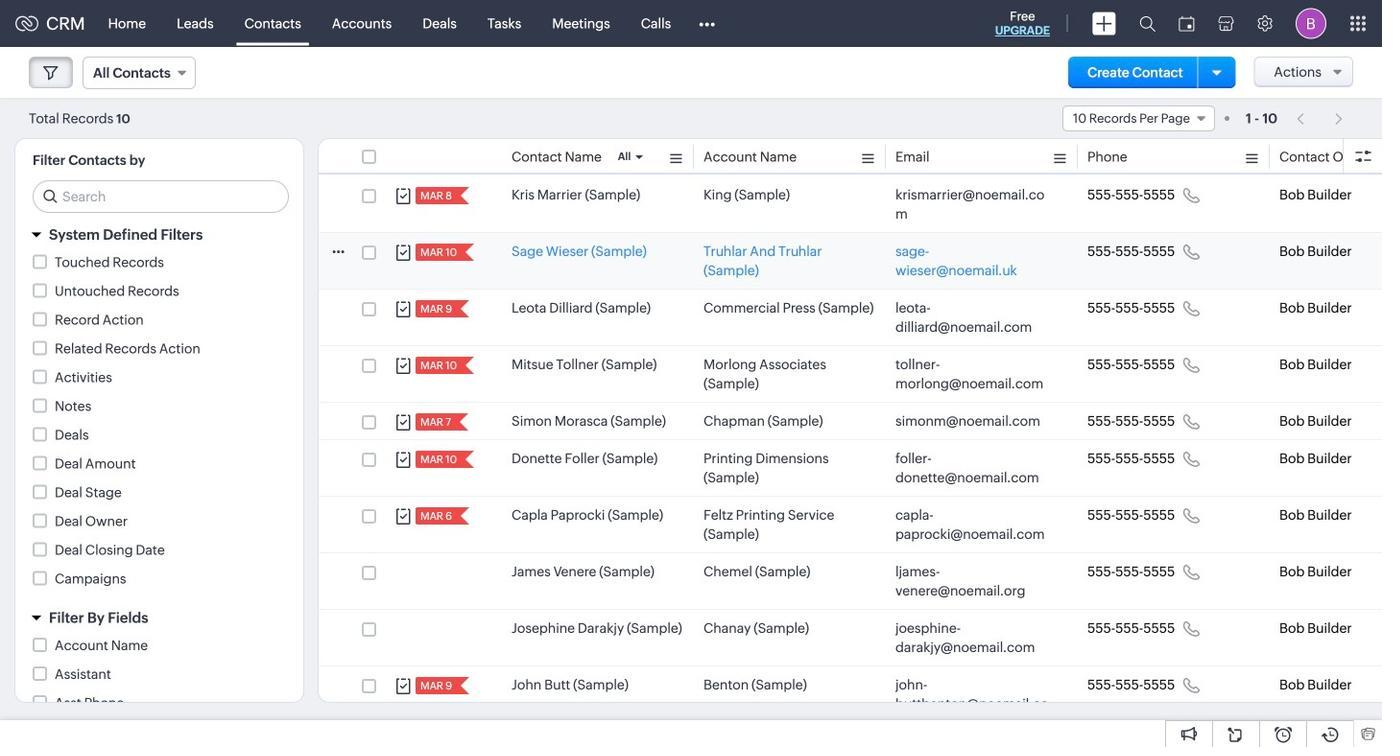 Task type: vqa. For each thing, say whether or not it's contained in the screenshot.
chats Image
no



Task type: locate. For each thing, give the bounding box(es) containing it.
create menu image
[[1092, 12, 1116, 35]]

calendar image
[[1179, 16, 1195, 31]]

navigation
[[1287, 105, 1353, 132]]

create menu element
[[1081, 0, 1128, 47]]

None field
[[83, 57, 196, 89], [1062, 106, 1215, 131], [83, 57, 196, 89], [1062, 106, 1215, 131]]

search element
[[1128, 0, 1167, 47]]

row group
[[319, 177, 1382, 743]]

logo image
[[15, 16, 38, 31]]



Task type: describe. For each thing, give the bounding box(es) containing it.
search image
[[1139, 15, 1156, 32]]

Other Modules field
[[687, 8, 728, 39]]

profile image
[[1296, 8, 1326, 39]]

profile element
[[1284, 0, 1338, 47]]

Search text field
[[34, 181, 288, 212]]



